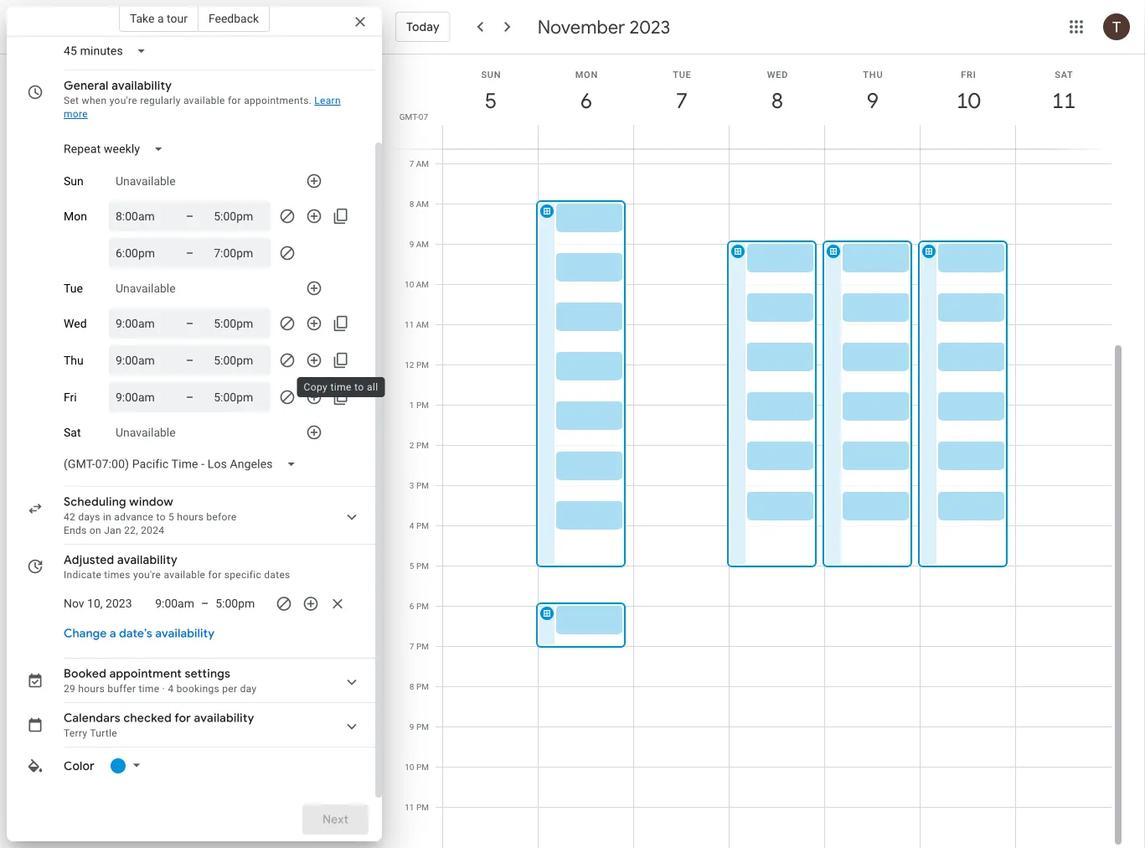 Task type: describe. For each thing, give the bounding box(es) containing it.
scheduling window 42 days in advance to 5 hours before ends on jan 22, 2024
[[64, 495, 237, 537]]

10 column header
[[920, 54, 1017, 149]]

wed 8
[[768, 69, 789, 114]]

11 inside 11 column header
[[1052, 87, 1076, 114]]

Start time on Thursdays text field
[[116, 350, 166, 371]]

date's
[[119, 626, 153, 641]]

fri for fri 10
[[962, 69, 977, 80]]

7 am
[[410, 158, 429, 169]]

thu for thu 9
[[864, 69, 884, 80]]

take a tour button
[[119, 5, 199, 32]]

7 column header
[[634, 54, 730, 149]]

2 vertical spatial 5
[[410, 561, 415, 571]]

unavailable for sun
[[116, 174, 176, 188]]

tour
[[167, 11, 188, 25]]

6 column header
[[538, 54, 635, 149]]

pm for 5 pm
[[417, 561, 429, 571]]

per
[[222, 683, 238, 695]]

3
[[410, 480, 415, 490]]

pm for 12 pm
[[417, 360, 429, 370]]

set
[[64, 95, 79, 106]]

pm for 9 pm
[[417, 722, 429, 732]]

11 for 11 am
[[405, 319, 414, 329]]

saturday, november 11 element
[[1045, 81, 1084, 120]]

5 inside sun 5
[[484, 87, 496, 114]]

available inside adjusted availability indicate times you're available for specific dates
[[164, 569, 206, 581]]

for inside calendars checked for availability terry turtle
[[175, 711, 191, 726]]

copy
[[312, 417, 331, 427]]

1
[[410, 400, 415, 410]]

29
[[64, 683, 76, 695]]

7 for 7 pm
[[410, 641, 415, 651]]

pm for 1 pm
[[417, 400, 429, 410]]

7 pm
[[410, 641, 429, 651]]

9 pm
[[410, 722, 429, 732]]

3 pm
[[410, 480, 429, 490]]

pm for 11 pm
[[417, 802, 429, 812]]

·
[[162, 683, 165, 695]]

general availability
[[64, 78, 172, 93]]

1 pm
[[410, 400, 429, 410]]

start time on mondays text field for second 'end time on mondays' text box from the bottom of the page
[[116, 206, 166, 226]]

6 pm
[[410, 601, 429, 611]]

tue 7
[[673, 69, 692, 114]]

10 for 10 am
[[405, 279, 414, 289]]

8 for 8 pm
[[410, 682, 415, 692]]

fri 10
[[956, 69, 980, 114]]

Start time text field
[[148, 594, 194, 614]]

days
[[78, 511, 100, 523]]

a for change
[[110, 626, 116, 641]]

buffer
[[108, 683, 136, 695]]

sat for sat 11
[[1056, 69, 1074, 80]]

times
[[104, 569, 131, 581]]

Start time on Wednesdays text field
[[116, 314, 166, 334]]

gmt-
[[400, 111, 419, 122]]

grid containing 5
[[389, 54, 1126, 848]]

4 inside booked appointment settings 29 hours buffer time · 4 bookings per day
[[168, 683, 174, 695]]

22,
[[124, 525, 138, 537]]

12 pm
[[405, 360, 429, 370]]

change
[[64, 626, 107, 641]]

1 horizontal spatial time
[[333, 417, 350, 427]]

12
[[405, 360, 415, 370]]

regularly
[[140, 95, 181, 106]]

take
[[130, 11, 155, 25]]

– for fri
[[186, 390, 194, 404]]

appointments.
[[244, 95, 312, 106]]

hours inside booked appointment settings 29 hours buffer time · 4 bookings per day
[[78, 683, 105, 695]]

tuesday, november 7 element
[[663, 81, 702, 120]]

jan
[[104, 525, 121, 537]]

when
[[82, 95, 107, 106]]

time inside booked appointment settings 29 hours buffer time · 4 bookings per day
[[139, 683, 160, 695]]

2023
[[630, 15, 671, 39]]

availability inside calendars checked for availability terry turtle
[[194, 711, 254, 726]]

thursday, november 9 element
[[854, 81, 893, 120]]

6 inside mon 6
[[580, 87, 592, 114]]

pm for 2 pm
[[417, 440, 429, 450]]

10 am
[[405, 279, 429, 289]]

adjusted availability indicate times you're available for specific dates
[[64, 552, 290, 581]]

for inside adjusted availability indicate times you're available for specific dates
[[208, 569, 222, 581]]

End time on Thursdays text field
[[214, 350, 264, 371]]

dates
[[264, 569, 290, 581]]

on
[[90, 525, 101, 537]]

mon for mon 6
[[576, 69, 599, 80]]

terry
[[64, 728, 87, 739]]

copy time to all
[[312, 417, 371, 427]]

42
[[64, 511, 76, 523]]

you're inside adjusted availability indicate times you're available for specific dates
[[133, 569, 161, 581]]

calendars checked for availability terry turtle
[[64, 711, 254, 739]]

thu 9
[[864, 69, 884, 114]]

change a date's availability
[[64, 626, 215, 641]]

set when you're regularly available for appointments.
[[64, 95, 312, 106]]

today button
[[396, 7, 451, 47]]

sun for sun 5
[[482, 69, 502, 80]]

day
[[240, 683, 257, 695]]

9 for 9 pm
[[410, 722, 415, 732]]

before
[[207, 511, 237, 523]]

availability up "regularly"
[[112, 78, 172, 93]]

appointment
[[110, 666, 182, 682]]

wednesday, november 8 element
[[759, 81, 797, 120]]

start time on mondays text field for second 'end time on mondays' text box from the top of the page
[[116, 243, 166, 263]]

9 column header
[[825, 54, 921, 149]]

take a tour
[[130, 11, 188, 25]]

booked
[[64, 666, 107, 682]]

Start time on Fridays text field
[[116, 387, 166, 407]]

monday, november 6 element
[[568, 81, 606, 120]]

bookings
[[177, 683, 220, 695]]

8 column header
[[729, 54, 826, 149]]

am for 11 am
[[416, 319, 429, 329]]

settings
[[185, 666, 231, 682]]

am for 7 am
[[416, 158, 429, 169]]

change a date's availability button
[[57, 619, 221, 649]]

2
[[410, 440, 415, 450]]

sunday, november 5 element
[[472, 81, 511, 120]]

sun for sun
[[64, 174, 84, 188]]

mon 6
[[576, 69, 599, 114]]

– for mon
[[186, 209, 194, 223]]

pm for 6 pm
[[417, 601, 429, 611]]



Task type: locate. For each thing, give the bounding box(es) containing it.
0 vertical spatial start time on mondays text field
[[116, 206, 166, 226]]

0 horizontal spatial a
[[110, 626, 116, 641]]

am down 9 am
[[416, 279, 429, 289]]

0 horizontal spatial sun
[[64, 174, 84, 188]]

0 vertical spatial wed
[[768, 69, 789, 80]]

0 vertical spatial a
[[158, 11, 164, 25]]

0 vertical spatial 7
[[675, 87, 687, 114]]

0 horizontal spatial time
[[139, 683, 160, 695]]

0 vertical spatial 11
[[1052, 87, 1076, 114]]

color
[[64, 759, 95, 774]]

8 am
[[410, 199, 429, 209]]

1 horizontal spatial thu
[[864, 69, 884, 80]]

2 start time on mondays text field from the top
[[116, 243, 166, 263]]

1 vertical spatial tue
[[64, 281, 83, 295]]

2 vertical spatial 7
[[410, 641, 415, 651]]

friday, november 10 element
[[950, 81, 988, 120]]

mon
[[576, 69, 599, 80], [64, 209, 87, 223]]

1 horizontal spatial mon
[[576, 69, 599, 80]]

am for 8 am
[[416, 199, 429, 209]]

2 pm from the top
[[417, 400, 429, 410]]

1 vertical spatial start time on mondays text field
[[116, 243, 166, 263]]

availability down 2024
[[117, 552, 178, 568]]

unavailable for sat
[[116, 426, 176, 439]]

am for 9 am
[[416, 239, 429, 249]]

adjusted
[[64, 552, 114, 568]]

07
[[419, 111, 428, 122]]

11 for 11 pm
[[405, 802, 415, 812]]

gmt-07
[[400, 111, 428, 122]]

7 inside 'tue 7'
[[675, 87, 687, 114]]

pm for 8 pm
[[417, 682, 429, 692]]

wed for wed 8
[[768, 69, 789, 80]]

1 start time on mondays text field from the top
[[116, 206, 166, 226]]

10 for 10 pm
[[405, 762, 415, 772]]

5 inside scheduling window 42 days in advance to 5 hours before ends on jan 22, 2024
[[168, 511, 174, 523]]

5 right 07
[[484, 87, 496, 114]]

12 pm from the top
[[417, 802, 429, 812]]

am up 12 pm
[[416, 319, 429, 329]]

0 vertical spatial tue
[[673, 69, 692, 80]]

1 vertical spatial 8
[[410, 199, 414, 209]]

today
[[407, 19, 440, 34]]

1 horizontal spatial 4
[[410, 521, 415, 531]]

feedback
[[209, 11, 259, 25]]

you're
[[110, 95, 137, 106], [133, 569, 161, 581]]

tue inside 7 column header
[[673, 69, 692, 80]]

0 horizontal spatial wed
[[64, 317, 87, 331]]

7 for 7 am
[[410, 158, 414, 169]]

a
[[158, 11, 164, 25], [110, 626, 116, 641]]

End time on Fridays text field
[[214, 387, 264, 407]]

sat up saturday, november 11 element
[[1056, 69, 1074, 80]]

6
[[580, 87, 592, 114], [410, 601, 415, 611]]

4
[[410, 521, 415, 531], [168, 683, 174, 695]]

sun inside the 5 'column header'
[[482, 69, 502, 80]]

4 am from the top
[[416, 279, 429, 289]]

1 vertical spatial 10
[[405, 279, 414, 289]]

for left 'specific'
[[208, 569, 222, 581]]

learn more
[[64, 95, 341, 120]]

fri for fri
[[64, 390, 77, 404]]

2024
[[141, 525, 165, 537]]

sat up scheduling
[[64, 426, 81, 439]]

9
[[866, 87, 878, 114], [410, 239, 414, 249], [410, 722, 415, 732]]

tue for tue
[[64, 281, 83, 295]]

0 horizontal spatial 5
[[168, 511, 174, 523]]

thu for thu
[[64, 354, 84, 367]]

pm for 10 pm
[[417, 762, 429, 772]]

sat for sat
[[64, 426, 81, 439]]

Start time on Mondays text field
[[116, 206, 166, 226], [116, 243, 166, 263]]

to inside scheduling window 42 days in advance to 5 hours before ends on jan 22, 2024
[[156, 511, 166, 523]]

scheduling
[[64, 495, 126, 510]]

– for wed
[[186, 316, 194, 330]]

2 vertical spatial 8
[[410, 682, 415, 692]]

0 vertical spatial to
[[352, 417, 360, 427]]

1 vertical spatial fri
[[64, 390, 77, 404]]

learn
[[315, 95, 341, 106]]

2 end time on mondays text field from the top
[[214, 243, 264, 263]]

pm down 10 pm
[[417, 802, 429, 812]]

4 down 3 at left
[[410, 521, 415, 531]]

3 am from the top
[[416, 239, 429, 249]]

time right copy
[[333, 417, 350, 427]]

2 pm
[[410, 440, 429, 450]]

pm down 6 pm
[[417, 641, 429, 651]]

1 vertical spatial time
[[139, 683, 160, 695]]

6 down november
[[580, 87, 592, 114]]

for down bookings
[[175, 711, 191, 726]]

11 pm
[[405, 802, 429, 812]]

turtle
[[90, 728, 117, 739]]

availability down per
[[194, 711, 254, 726]]

pm right 12
[[417, 360, 429, 370]]

pm for 7 pm
[[417, 641, 429, 651]]

0 horizontal spatial fri
[[64, 390, 77, 404]]

availability
[[112, 78, 172, 93], [117, 552, 178, 568], [155, 626, 215, 641], [194, 711, 254, 726]]

ends
[[64, 525, 87, 537]]

4 right the ·
[[168, 683, 174, 695]]

11 pm from the top
[[417, 762, 429, 772]]

2 am from the top
[[416, 199, 429, 209]]

1 pm from the top
[[417, 360, 429, 370]]

unavailable up start time on wednesdays text box
[[116, 281, 176, 295]]

1 vertical spatial 6
[[410, 601, 415, 611]]

available up start time text box
[[164, 569, 206, 581]]

wed for wed
[[64, 317, 87, 331]]

1 vertical spatial to
[[156, 511, 166, 523]]

sun up sunday, november 5 element on the left of the page
[[482, 69, 502, 80]]

hours
[[177, 511, 204, 523], [78, 683, 105, 695]]

5
[[484, 87, 496, 114], [168, 511, 174, 523], [410, 561, 415, 571]]

thu up thursday, november 9 element
[[864, 69, 884, 80]]

– for thu
[[186, 353, 194, 367]]

1 horizontal spatial sun
[[482, 69, 502, 80]]

1 vertical spatial mon
[[64, 209, 87, 223]]

0 vertical spatial available
[[183, 95, 225, 106]]

1 end time on mondays text field from the top
[[214, 206, 264, 226]]

4 pm
[[410, 521, 429, 531]]

0 vertical spatial 4
[[410, 521, 415, 531]]

2 unavailable from the top
[[116, 281, 176, 295]]

november 2023
[[538, 15, 671, 39]]

8 pm
[[410, 682, 429, 692]]

0 vertical spatial time
[[333, 417, 350, 427]]

time
[[333, 417, 350, 427], [139, 683, 160, 695]]

wed inside the 8 column header
[[768, 69, 789, 80]]

am for 10 am
[[416, 279, 429, 289]]

Date text field
[[64, 594, 132, 614]]

pm down '4 pm'
[[417, 561, 429, 571]]

fri inside fri 10
[[962, 69, 977, 80]]

for
[[228, 95, 241, 106], [208, 569, 222, 581], [175, 711, 191, 726]]

0 horizontal spatial 4
[[168, 683, 174, 695]]

5 column header
[[443, 54, 539, 149]]

End time on Mondays text field
[[214, 206, 264, 226], [214, 243, 264, 263]]

1 horizontal spatial hours
[[177, 511, 204, 523]]

5 am from the top
[[416, 319, 429, 329]]

tue
[[673, 69, 692, 80], [64, 281, 83, 295]]

time left the ·
[[139, 683, 160, 695]]

0 horizontal spatial tue
[[64, 281, 83, 295]]

pm down 9 pm
[[417, 762, 429, 772]]

1 vertical spatial sat
[[64, 426, 81, 439]]

0 vertical spatial mon
[[576, 69, 599, 80]]

11 column header
[[1016, 54, 1112, 149]]

1 vertical spatial wed
[[64, 317, 87, 331]]

general
[[64, 78, 109, 93]]

0 vertical spatial hours
[[177, 511, 204, 523]]

0 vertical spatial 5
[[484, 87, 496, 114]]

hours left before
[[177, 511, 204, 523]]

–
[[186, 209, 194, 223], [186, 246, 194, 260], [186, 316, 194, 330], [186, 353, 194, 367], [186, 390, 194, 404], [201, 597, 209, 611]]

mon inside "6" column header
[[576, 69, 599, 80]]

1 vertical spatial 11
[[405, 319, 414, 329]]

available
[[183, 95, 225, 106], [164, 569, 206, 581]]

1 vertical spatial available
[[164, 569, 206, 581]]

1 horizontal spatial sat
[[1056, 69, 1074, 80]]

0 vertical spatial 8
[[771, 87, 783, 114]]

7
[[675, 87, 687, 114], [410, 158, 414, 169], [410, 641, 415, 651]]

1 vertical spatial 9
[[410, 239, 414, 249]]

2 vertical spatial 9
[[410, 722, 415, 732]]

8 for 8 am
[[410, 199, 414, 209]]

you're down the general availability
[[110, 95, 137, 106]]

a inside take a tour button
[[158, 11, 164, 25]]

1 vertical spatial unavailable
[[116, 281, 176, 295]]

tue for tue 7
[[673, 69, 692, 80]]

calendars
[[64, 711, 121, 726]]

window
[[129, 495, 173, 510]]

to up 2024
[[156, 511, 166, 523]]

9 for 9 am
[[410, 239, 414, 249]]

pm up 9 pm
[[417, 682, 429, 692]]

8 inside wed 8
[[771, 87, 783, 114]]

6 up the 7 pm on the left of page
[[410, 601, 415, 611]]

7 pm from the top
[[417, 601, 429, 611]]

hours down booked
[[78, 683, 105, 695]]

1 unavailable from the top
[[116, 174, 176, 188]]

pm for 4 pm
[[417, 521, 429, 531]]

availability inside adjusted availability indicate times you're available for specific dates
[[117, 552, 178, 568]]

5 pm from the top
[[417, 521, 429, 531]]

6 pm from the top
[[417, 561, 429, 571]]

1 vertical spatial end time on mondays text field
[[214, 243, 264, 263]]

pm right 3 at left
[[417, 480, 429, 490]]

thu left 'start time on thursdays' text field
[[64, 354, 84, 367]]

learn more link
[[64, 95, 341, 120]]

unavailable down start time on fridays text field
[[116, 426, 176, 439]]

a for take
[[158, 11, 164, 25]]

8 pm from the top
[[417, 641, 429, 651]]

None field
[[57, 36, 160, 66], [57, 134, 177, 164], [57, 449, 310, 480], [57, 36, 160, 66], [57, 134, 177, 164], [57, 449, 310, 480]]

0 vertical spatial 9
[[866, 87, 878, 114]]

1 vertical spatial sun
[[64, 174, 84, 188]]

1 horizontal spatial a
[[158, 11, 164, 25]]

0 vertical spatial 6
[[580, 87, 592, 114]]

0 vertical spatial for
[[228, 95, 241, 106]]

more
[[64, 108, 88, 120]]

End time text field
[[216, 594, 263, 614]]

0 horizontal spatial thu
[[64, 354, 84, 367]]

am down 8 am
[[416, 239, 429, 249]]

sat inside sat 11
[[1056, 69, 1074, 80]]

0 vertical spatial sat
[[1056, 69, 1074, 80]]

8
[[771, 87, 783, 114], [410, 199, 414, 209], [410, 682, 415, 692]]

1 horizontal spatial 6
[[580, 87, 592, 114]]

grid
[[389, 54, 1126, 848]]

fri up friday, november 10 element
[[962, 69, 977, 80]]

1 horizontal spatial 5
[[410, 561, 415, 571]]

checked
[[124, 711, 172, 726]]

a left tour
[[158, 11, 164, 25]]

1 vertical spatial 4
[[168, 683, 174, 695]]

pm for 3 pm
[[417, 480, 429, 490]]

sat
[[1056, 69, 1074, 80], [64, 426, 81, 439]]

specific
[[224, 569, 262, 581]]

available right "regularly"
[[183, 95, 225, 106]]

1 am from the top
[[416, 158, 429, 169]]

10 inside 'column header'
[[956, 87, 980, 114]]

4 pm from the top
[[417, 480, 429, 490]]

advance
[[114, 511, 154, 523]]

you're right the times
[[133, 569, 161, 581]]

0 horizontal spatial 6
[[410, 601, 415, 611]]

2 vertical spatial 10
[[405, 762, 415, 772]]

pm up the 7 pm on the left of page
[[417, 601, 429, 611]]

fri left start time on fridays text field
[[64, 390, 77, 404]]

0 horizontal spatial to
[[156, 511, 166, 523]]

0 horizontal spatial mon
[[64, 209, 87, 223]]

0 vertical spatial fri
[[962, 69, 977, 80]]

1 vertical spatial for
[[208, 569, 222, 581]]

unavailable
[[116, 174, 176, 188], [116, 281, 176, 295], [116, 426, 176, 439]]

0 horizontal spatial hours
[[78, 683, 105, 695]]

feedback button
[[199, 5, 270, 32]]

pm right 2
[[417, 440, 429, 450]]

indicate
[[64, 569, 101, 581]]

am
[[416, 158, 429, 169], [416, 199, 429, 209], [416, 239, 429, 249], [416, 279, 429, 289], [416, 319, 429, 329]]

availability inside button
[[155, 626, 215, 641]]

10 pm from the top
[[417, 722, 429, 732]]

pm
[[417, 360, 429, 370], [417, 400, 429, 410], [417, 440, 429, 450], [417, 480, 429, 490], [417, 521, 429, 531], [417, 561, 429, 571], [417, 601, 429, 611], [417, 641, 429, 651], [417, 682, 429, 692], [417, 722, 429, 732], [417, 762, 429, 772], [417, 802, 429, 812]]

wed left start time on wednesdays text box
[[64, 317, 87, 331]]

1 vertical spatial you're
[[133, 569, 161, 581]]

1 vertical spatial a
[[110, 626, 116, 641]]

1 vertical spatial 5
[[168, 511, 174, 523]]

0 vertical spatial end time on mondays text field
[[214, 206, 264, 226]]

1 horizontal spatial wed
[[768, 69, 789, 80]]

2 horizontal spatial for
[[228, 95, 241, 106]]

a inside change a date's availability button
[[110, 626, 116, 641]]

unavailable for tue
[[116, 281, 176, 295]]

am up 8 am
[[416, 158, 429, 169]]

1 horizontal spatial fri
[[962, 69, 977, 80]]

9 pm from the top
[[417, 682, 429, 692]]

hours inside scheduling window 42 days in advance to 5 hours before ends on jan 22, 2024
[[177, 511, 204, 523]]

1 horizontal spatial to
[[352, 417, 360, 427]]

availability down start time text box
[[155, 626, 215, 641]]

0 horizontal spatial sat
[[64, 426, 81, 439]]

0 vertical spatial unavailable
[[116, 174, 176, 188]]

0 horizontal spatial for
[[175, 711, 191, 726]]

unavailable down "regularly"
[[116, 174, 176, 188]]

pm right 1
[[417, 400, 429, 410]]

all
[[362, 417, 371, 427]]

1 horizontal spatial tue
[[673, 69, 692, 80]]

10 pm
[[405, 762, 429, 772]]

0 vertical spatial sun
[[482, 69, 502, 80]]

3 unavailable from the top
[[116, 426, 176, 439]]

1 vertical spatial thu
[[64, 354, 84, 367]]

sun 5
[[482, 69, 502, 114]]

to left all
[[352, 417, 360, 427]]

2 horizontal spatial 5
[[484, 87, 496, 114]]

sun down more
[[64, 174, 84, 188]]

1 vertical spatial hours
[[78, 683, 105, 695]]

9 am
[[410, 239, 429, 249]]

End time on Wednesdays text field
[[214, 314, 264, 334]]

for left appointments.
[[228, 95, 241, 106]]

2 vertical spatial 11
[[405, 802, 415, 812]]

0 vertical spatial you're
[[110, 95, 137, 106]]

1 horizontal spatial for
[[208, 569, 222, 581]]

to
[[352, 417, 360, 427], [156, 511, 166, 523]]

november
[[538, 15, 626, 39]]

11 am
[[405, 319, 429, 329]]

thu
[[864, 69, 884, 80], [64, 354, 84, 367]]

thu inside 9 column header
[[864, 69, 884, 80]]

0 vertical spatial 10
[[956, 87, 980, 114]]

5 down '4 pm'
[[410, 561, 415, 571]]

sun
[[482, 69, 502, 80], [64, 174, 84, 188]]

pm down 8 pm
[[417, 722, 429, 732]]

3 pm from the top
[[417, 440, 429, 450]]

mon for mon
[[64, 209, 87, 223]]

a left date's
[[110, 626, 116, 641]]

1 vertical spatial 7
[[410, 158, 414, 169]]

wed up wednesday, november 8 element
[[768, 69, 789, 80]]

pm down 3 pm on the left of page
[[417, 521, 429, 531]]

booked appointment settings 29 hours buffer time · 4 bookings per day
[[64, 666, 257, 695]]

9 inside thu 9
[[866, 87, 878, 114]]

2 vertical spatial unavailable
[[116, 426, 176, 439]]

wed
[[768, 69, 789, 80], [64, 317, 87, 331]]

am up 9 am
[[416, 199, 429, 209]]

5 down window
[[168, 511, 174, 523]]

0 vertical spatial thu
[[864, 69, 884, 80]]

in
[[103, 511, 112, 523]]

sat 11
[[1052, 69, 1076, 114]]

2 vertical spatial for
[[175, 711, 191, 726]]

5 pm
[[410, 561, 429, 571]]



Task type: vqa. For each thing, say whether or not it's contained in the screenshot.
left 1,
no



